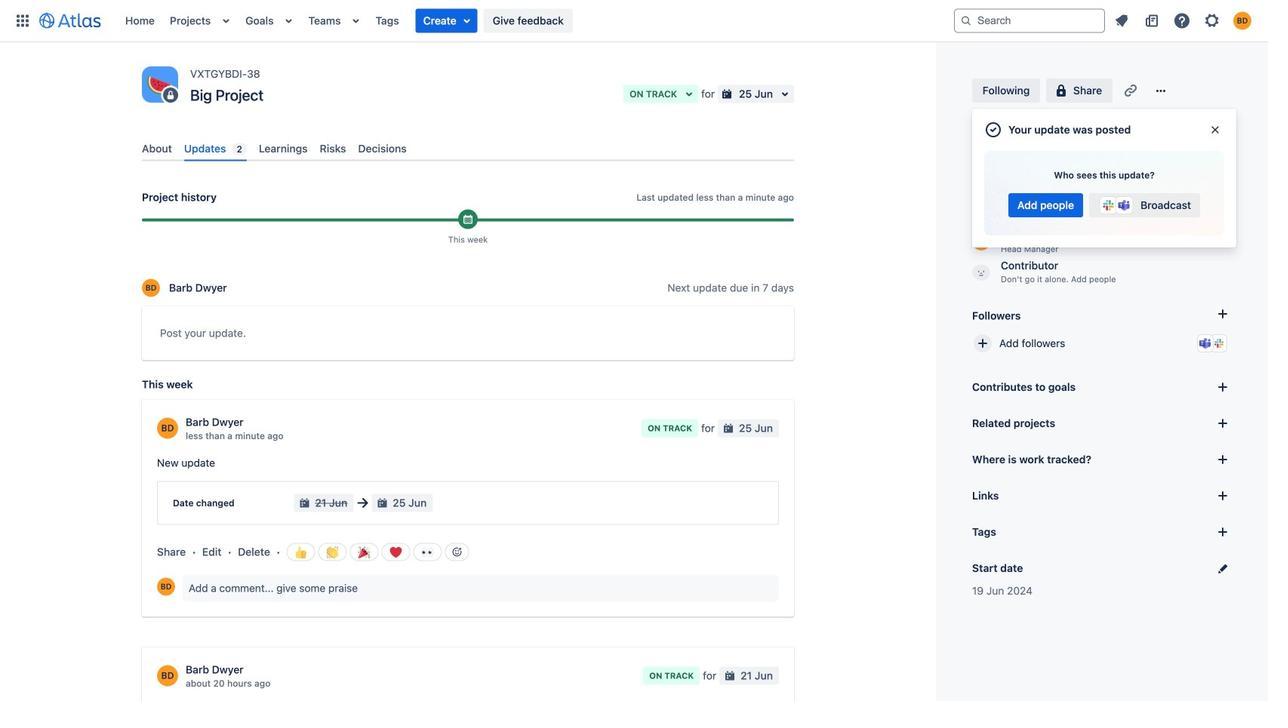 Task type: locate. For each thing, give the bounding box(es) containing it.
close dialog image
[[1210, 124, 1222, 136]]

changed to image
[[354, 494, 372, 512]]

2 vertical spatial more information about this user image
[[157, 666, 178, 687]]

start date image
[[462, 213, 474, 226]]

list
[[118, 0, 954, 42], [1108, 9, 1259, 33]]

0 vertical spatial more information about this user image
[[157, 418, 178, 439]]

banner
[[0, 0, 1268, 42]]

msteams logo showing  channels are connected to this project image
[[1200, 337, 1212, 350]]

notifications image
[[1113, 12, 1131, 30]]

:clap: image
[[327, 547, 339, 559], [327, 547, 339, 559]]

settings image
[[1203, 12, 1222, 30]]

account image
[[1234, 12, 1252, 30]]

:thumbsup: image
[[295, 547, 307, 559], [295, 547, 307, 559]]

2 more information about this user image from the top
[[157, 578, 175, 596]]

1 vertical spatial more information about this user image
[[157, 578, 175, 596]]

None search field
[[954, 9, 1105, 33]]

switch to... image
[[14, 12, 32, 30]]

:tada: image
[[358, 547, 370, 559], [358, 547, 370, 559]]

tab list
[[136, 136, 800, 161]]

:eyes: image
[[422, 547, 434, 559], [422, 547, 434, 559]]

Main content area, start typing to enter text. text field
[[160, 324, 776, 349]]

add link image
[[1214, 487, 1232, 505]]

list item
[[416, 9, 478, 33]]

more information about this user image
[[157, 418, 178, 439], [157, 578, 175, 596], [157, 666, 178, 687]]

your update was posted image
[[984, 121, 1003, 139]]

slack logo showing nan channels are connected to this project image
[[1213, 337, 1225, 350]]

:heart: image
[[390, 547, 402, 559], [390, 547, 402, 559]]



Task type: describe. For each thing, give the bounding box(es) containing it.
help image
[[1173, 12, 1191, 30]]

list item inside top element
[[416, 9, 478, 33]]

0 horizontal spatial list
[[118, 0, 954, 42]]

Search field
[[954, 9, 1105, 33]]

add reaction image
[[451, 546, 463, 558]]

add a follower image
[[1214, 305, 1232, 323]]

top element
[[9, 0, 954, 42]]

search image
[[960, 15, 972, 27]]

3 more information about this user image from the top
[[157, 666, 178, 687]]

add follower image
[[974, 334, 992, 353]]

add work tracking links image
[[1214, 451, 1232, 469]]

edit start date image
[[1214, 559, 1232, 578]]

add related project image
[[1214, 414, 1232, 433]]

add tag image
[[1214, 523, 1232, 541]]

1 horizontal spatial list
[[1108, 9, 1259, 33]]

1 more information about this user image from the top
[[157, 418, 178, 439]]

add goals image
[[1214, 378, 1232, 396]]



Task type: vqa. For each thing, say whether or not it's contained in the screenshot.
MSTeams logo showing  channels are connected to this project
yes



